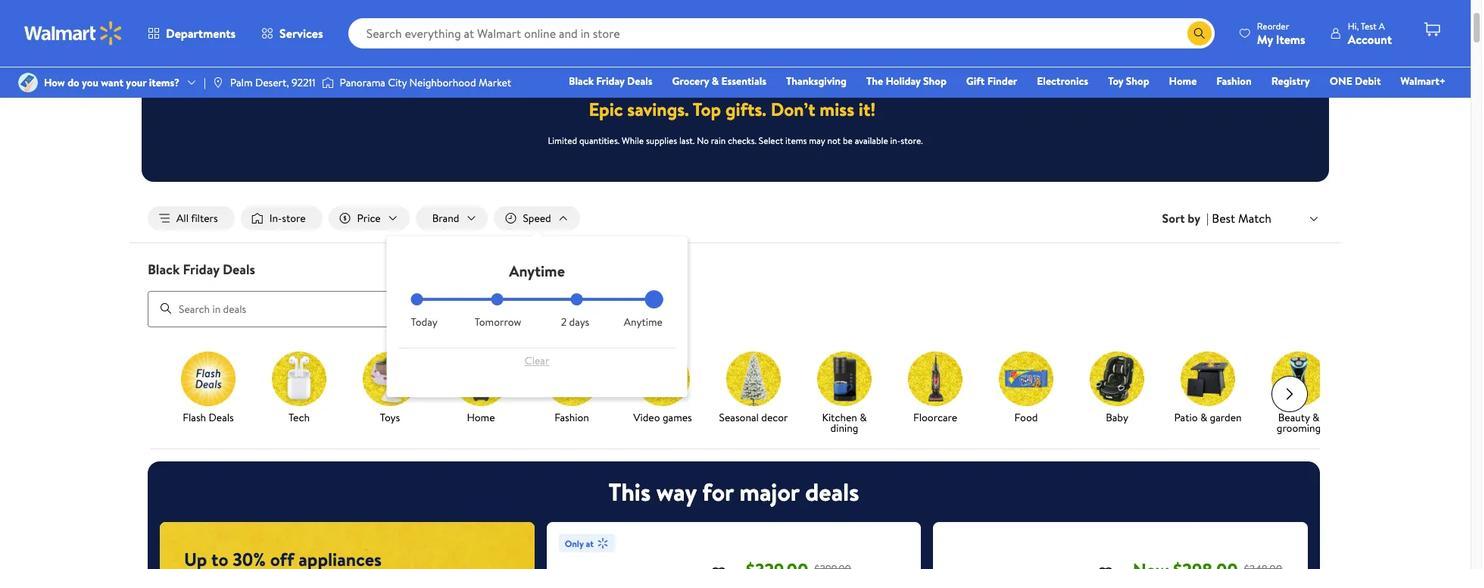Task type: describe. For each thing, give the bounding box(es) containing it.
baby
[[1106, 410, 1129, 425]]

black friday deals link
[[562, 73, 660, 89]]

friday inside black friday deals search field
[[183, 260, 220, 279]]

patio & garden
[[1175, 410, 1242, 425]]

shop floorcare image
[[909, 351, 963, 406]]

Walmart Site-Wide search field
[[348, 18, 1215, 48]]

anytime inside how fast do you want your order? option group
[[624, 315, 663, 330]]

limited
[[548, 134, 578, 147]]

shop food image
[[999, 351, 1054, 406]]

0 horizontal spatial |
[[204, 75, 206, 90]]

deals inside search field
[[223, 260, 255, 279]]

today
[[411, 315, 438, 330]]

seasonal
[[720, 410, 759, 425]]

toy shop
[[1109, 74, 1150, 89]]

seasonal decor
[[720, 410, 788, 425]]

floorcare link
[[896, 351, 975, 426]]

city
[[388, 75, 407, 90]]

shop home image
[[454, 351, 508, 406]]

all filters button
[[148, 206, 235, 230]]

grocery & essentials
[[673, 74, 767, 89]]

price
[[357, 211, 381, 226]]

cart contains 0 items total amount $0.00 image
[[1424, 20, 1442, 39]]

select
[[759, 134, 784, 147]]

beauty
[[1279, 410, 1311, 425]]

in-store button
[[241, 206, 322, 230]]

1 vertical spatial fashion link
[[533, 351, 612, 426]]

shop video games image
[[636, 351, 690, 406]]

hi,
[[1349, 19, 1360, 32]]

patio & garden link
[[1169, 351, 1248, 426]]

food link
[[987, 351, 1066, 426]]

you
[[82, 75, 98, 90]]

how do you want your items?
[[44, 75, 180, 90]]

toy shop link
[[1102, 73, 1157, 89]]

add to favorites list, hp 15.6" fhd laptop, intel core i5-1135g7, 8gb ram, 256gb ssd, silver, windows 11 home, 15-dy2795wm image
[[710, 564, 728, 569]]

major
[[740, 475, 800, 508]]

items
[[786, 134, 807, 147]]

 image for panorama
[[322, 75, 334, 90]]

clear
[[525, 353, 550, 368]]

brand button
[[416, 206, 488, 230]]

deals
[[806, 475, 860, 508]]

sort by |
[[1163, 210, 1210, 227]]

this way for major deals
[[609, 475, 860, 508]]

1 vertical spatial fashion
[[555, 410, 589, 425]]

palm desert, 92211
[[230, 75, 316, 90]]

kitchen & dining
[[823, 410, 867, 435]]

all
[[177, 211, 189, 226]]

toys
[[380, 410, 400, 425]]

2
[[561, 315, 567, 330]]

| inside sort and filter section element
[[1207, 210, 1210, 227]]

days
[[570, 315, 590, 330]]

price button
[[329, 206, 410, 230]]

walmart+ link
[[1395, 73, 1453, 89]]

quantities.
[[580, 134, 620, 147]]

flash deals image
[[181, 351, 236, 406]]

all filters
[[177, 211, 218, 226]]

services button
[[249, 15, 336, 52]]

services
[[280, 25, 323, 42]]

departments button
[[135, 15, 249, 52]]

0 vertical spatial home
[[1170, 74, 1197, 89]]

Today radio
[[411, 293, 423, 305]]

neighborhood
[[410, 75, 476, 90]]

Search search field
[[348, 18, 1215, 48]]

toy
[[1109, 74, 1124, 89]]

shop fashion image
[[545, 351, 599, 406]]

best match button
[[1210, 208, 1324, 228]]

video
[[634, 410, 660, 425]]

my
[[1258, 31, 1274, 47]]

baby link
[[1078, 351, 1157, 426]]

tomorrow
[[475, 315, 522, 330]]

not
[[828, 134, 841, 147]]

 image for palm
[[212, 77, 224, 89]]

walmart image
[[24, 21, 123, 45]]

finder
[[988, 74, 1018, 89]]

& for essentials
[[712, 74, 719, 89]]

beauty & grooming link
[[1260, 351, 1339, 436]]

thanksgiving link
[[780, 73, 854, 89]]

black inside black friday deals search field
[[148, 260, 180, 279]]

speed button
[[494, 206, 580, 230]]

gifts.
[[726, 96, 767, 122]]

0 vertical spatial fashion
[[1217, 74, 1252, 89]]

match
[[1239, 210, 1272, 226]]

shop seasonal image
[[727, 351, 781, 406]]

decor
[[762, 410, 788, 425]]

flash deals
[[183, 410, 234, 425]]

epic savings. top gifts. don't miss it!
[[589, 96, 876, 122]]

only at
[[565, 537, 594, 550]]

palm
[[230, 75, 253, 90]]

walmart black friday deals for days image
[[596, 40, 875, 78]]

in-
[[270, 211, 282, 226]]

a
[[1380, 19, 1386, 32]]

account
[[1349, 31, 1393, 47]]

best
[[1213, 210, 1236, 226]]

by
[[1188, 210, 1201, 227]]

gift finder link
[[960, 73, 1025, 89]]

debit
[[1356, 74, 1382, 89]]

shop baby image
[[1090, 351, 1145, 406]]

reorder
[[1258, 19, 1290, 32]]

only at group
[[559, 534, 910, 569]]

dining
[[831, 420, 859, 435]]



Task type: locate. For each thing, give the bounding box(es) containing it.
search image
[[160, 302, 172, 315]]

deals
[[627, 74, 653, 89], [223, 260, 255, 279], [209, 410, 234, 425]]

2 days
[[561, 315, 590, 330]]

shop right holiday
[[924, 74, 947, 89]]

next slide for chipmodulewithimages list image
[[1272, 376, 1309, 412]]

1 horizontal spatial anytime
[[624, 315, 663, 330]]

thanksgiving
[[787, 74, 847, 89]]

 image left palm
[[212, 77, 224, 89]]

Anytime radio
[[651, 293, 663, 305]]

miss
[[820, 96, 855, 122]]

black friday deals
[[569, 74, 653, 89], [148, 260, 255, 279]]

1 horizontal spatial home link
[[1163, 73, 1204, 89]]

home link down search icon
[[1163, 73, 1204, 89]]

shop beauty & grooming image
[[1272, 351, 1327, 406]]

top
[[693, 96, 722, 122]]

holiday
[[886, 74, 921, 89]]

one debit link
[[1324, 73, 1388, 89]]

black up epic
[[569, 74, 594, 89]]

0 vertical spatial black
[[569, 74, 594, 89]]

black friday deals down filters
[[148, 260, 255, 279]]

departments
[[166, 25, 236, 42]]

1 horizontal spatial black friday deals
[[569, 74, 653, 89]]

deals right flash
[[209, 410, 234, 425]]

deals down in-store button
[[223, 260, 255, 279]]

gift finder
[[967, 74, 1018, 89]]

fashion left registry
[[1217, 74, 1252, 89]]

& inside beauty & grooming
[[1313, 410, 1320, 425]]

food
[[1015, 410, 1038, 425]]

walmart+
[[1401, 74, 1447, 89]]

registry
[[1272, 74, 1311, 89]]

only
[[565, 537, 584, 550]]

& right patio
[[1201, 410, 1208, 425]]

checks.
[[728, 134, 757, 147]]

1 horizontal spatial  image
[[212, 77, 224, 89]]

no
[[697, 134, 709, 147]]

last.
[[680, 134, 695, 147]]

 image
[[18, 73, 38, 92], [322, 75, 334, 90], [212, 77, 224, 89]]

rain
[[711, 134, 726, 147]]

floorcare
[[914, 410, 958, 425]]

2 vertical spatial deals
[[209, 410, 234, 425]]

fashion down shop fashion image
[[555, 410, 589, 425]]

0 vertical spatial home link
[[1163, 73, 1204, 89]]

anytime down the anytime radio
[[624, 315, 663, 330]]

1 horizontal spatial shop
[[1127, 74, 1150, 89]]

it!
[[859, 96, 876, 122]]

1 vertical spatial home
[[467, 410, 495, 425]]

search icon image
[[1194, 27, 1206, 39]]

friday
[[597, 74, 625, 89], [183, 260, 220, 279]]

one
[[1330, 74, 1353, 89]]

 image right 92211
[[322, 75, 334, 90]]

registry link
[[1265, 73, 1318, 89]]

way
[[657, 475, 697, 508]]

friday up epic
[[597, 74, 625, 89]]

speed
[[523, 211, 551, 226]]

want
[[101, 75, 124, 90]]

1 vertical spatial |
[[1207, 210, 1210, 227]]

clear button
[[411, 349, 663, 373]]

kitchen
[[823, 410, 858, 425]]

1 vertical spatial friday
[[183, 260, 220, 279]]

black inside black friday deals link
[[569, 74, 594, 89]]

be
[[843, 134, 853, 147]]

& inside the kitchen & dining
[[860, 410, 867, 425]]

fashion link down the 2 days
[[533, 351, 612, 426]]

| left palm
[[204, 75, 206, 90]]

1 horizontal spatial home
[[1170, 74, 1197, 89]]

| right "by" on the right of the page
[[1207, 210, 1210, 227]]

shop patio & garden image
[[1181, 351, 1236, 406]]

sort and filter section element
[[130, 194, 1342, 243]]

&
[[712, 74, 719, 89], [860, 410, 867, 425], [1201, 410, 1208, 425], [1313, 410, 1320, 425]]

 image left how
[[18, 73, 38, 92]]

0 vertical spatial black friday deals
[[569, 74, 653, 89]]

desert,
[[255, 75, 289, 90]]

home down search icon
[[1170, 74, 1197, 89]]

1 horizontal spatial friday
[[597, 74, 625, 89]]

items
[[1277, 31, 1306, 47]]

& for garden
[[1201, 410, 1208, 425]]

deals up savings.
[[627, 74, 653, 89]]

None radio
[[571, 293, 583, 305]]

fashion link down my at top
[[1210, 73, 1259, 89]]

don't
[[771, 96, 816, 122]]

1 shop from the left
[[924, 74, 947, 89]]

0 vertical spatial fashion link
[[1210, 73, 1259, 89]]

home down shop home image
[[467, 410, 495, 425]]

0 vertical spatial deals
[[627, 74, 653, 89]]

& for dining
[[860, 410, 867, 425]]

0 horizontal spatial home
[[467, 410, 495, 425]]

black friday deals inside search field
[[148, 260, 255, 279]]

patio
[[1175, 410, 1198, 425]]

savings.
[[628, 96, 689, 122]]

black friday deals up epic
[[569, 74, 653, 89]]

market
[[479, 75, 512, 90]]

Black Friday Deals search field
[[130, 260, 1342, 327]]

2 shop from the left
[[1127, 74, 1150, 89]]

the holiday shop
[[867, 74, 947, 89]]

anytime up how fast do you want your order? option group
[[509, 261, 565, 281]]

shop toys image
[[363, 351, 418, 406]]

black up search image
[[148, 260, 180, 279]]

group
[[946, 534, 1297, 569]]

0 horizontal spatial black friday deals
[[148, 260, 255, 279]]

electronics link
[[1031, 73, 1096, 89]]

1 vertical spatial anytime
[[624, 315, 663, 330]]

None range field
[[411, 298, 663, 301]]

1 vertical spatial black friday deals
[[148, 260, 255, 279]]

grocery
[[673, 74, 709, 89]]

& right beauty on the right bottom
[[1313, 410, 1320, 425]]

video games link
[[624, 351, 702, 426]]

0 vertical spatial friday
[[597, 74, 625, 89]]

shop tech image
[[272, 351, 327, 406]]

2 horizontal spatial  image
[[322, 75, 334, 90]]

the
[[867, 74, 884, 89]]

how fast do you want your order? option group
[[411, 293, 663, 330]]

flash deals link
[[169, 351, 248, 426]]

Tomorrow radio
[[491, 293, 503, 305]]

1 horizontal spatial |
[[1207, 210, 1210, 227]]

1 vertical spatial home link
[[442, 351, 521, 426]]

92211
[[292, 75, 316, 90]]

best match
[[1213, 210, 1272, 226]]

essentials
[[722, 74, 767, 89]]

friday inside black friday deals link
[[597, 74, 625, 89]]

 image for how
[[18, 73, 38, 92]]

how
[[44, 75, 65, 90]]

& right grocery
[[712, 74, 719, 89]]

0 horizontal spatial fashion
[[555, 410, 589, 425]]

1 vertical spatial deals
[[223, 260, 255, 279]]

0 horizontal spatial  image
[[18, 73, 38, 92]]

tech link
[[260, 351, 339, 426]]

1 horizontal spatial black
[[569, 74, 594, 89]]

0 horizontal spatial fashion link
[[533, 351, 612, 426]]

add to favorites list, samsung 55" class tu690t crystal uhd 4k smart television - un55tu690tfxza (new) image
[[1097, 564, 1115, 569]]

1 vertical spatial black
[[148, 260, 180, 279]]

shop kitchen & dining image
[[818, 351, 872, 406]]

0 horizontal spatial black
[[148, 260, 180, 279]]

0 horizontal spatial friday
[[183, 260, 220, 279]]

your
[[126, 75, 147, 90]]

sort
[[1163, 210, 1185, 227]]

& right dining
[[860, 410, 867, 425]]

& for grooming
[[1313, 410, 1320, 425]]

1 horizontal spatial fashion link
[[1210, 73, 1259, 89]]

0 vertical spatial |
[[204, 75, 206, 90]]

video games
[[634, 410, 692, 425]]

hi, test a account
[[1349, 19, 1393, 47]]

panorama city neighborhood market
[[340, 75, 512, 90]]

beauty & grooming
[[1277, 410, 1322, 435]]

grocery & essentials link
[[666, 73, 774, 89]]

shop right toy
[[1127, 74, 1150, 89]]

may
[[810, 134, 826, 147]]

limited quantities. while supplies last. no rain checks. select items may not be available in-store.
[[548, 134, 923, 147]]

seasonal decor link
[[715, 351, 793, 426]]

store.
[[901, 134, 923, 147]]

epic
[[589, 96, 623, 122]]

0 vertical spatial anytime
[[509, 261, 565, 281]]

0 horizontal spatial shop
[[924, 74, 947, 89]]

friday down filters
[[183, 260, 220, 279]]

the holiday shop link
[[860, 73, 954, 89]]

at
[[586, 537, 594, 550]]

in-
[[891, 134, 901, 147]]

0 horizontal spatial home link
[[442, 351, 521, 426]]

home link left clear
[[442, 351, 521, 426]]

games
[[663, 410, 692, 425]]

& inside 'link'
[[1201, 410, 1208, 425]]

|
[[204, 75, 206, 90], [1207, 210, 1210, 227]]

Search in deals search field
[[148, 291, 605, 327]]

available
[[855, 134, 889, 147]]

0 horizontal spatial anytime
[[509, 261, 565, 281]]

home
[[1170, 74, 1197, 89], [467, 410, 495, 425]]

fashion
[[1217, 74, 1252, 89], [555, 410, 589, 425]]

1 horizontal spatial fashion
[[1217, 74, 1252, 89]]

reorder my items
[[1258, 19, 1306, 47]]



Task type: vqa. For each thing, say whether or not it's contained in the screenshot.
'video games' link
yes



